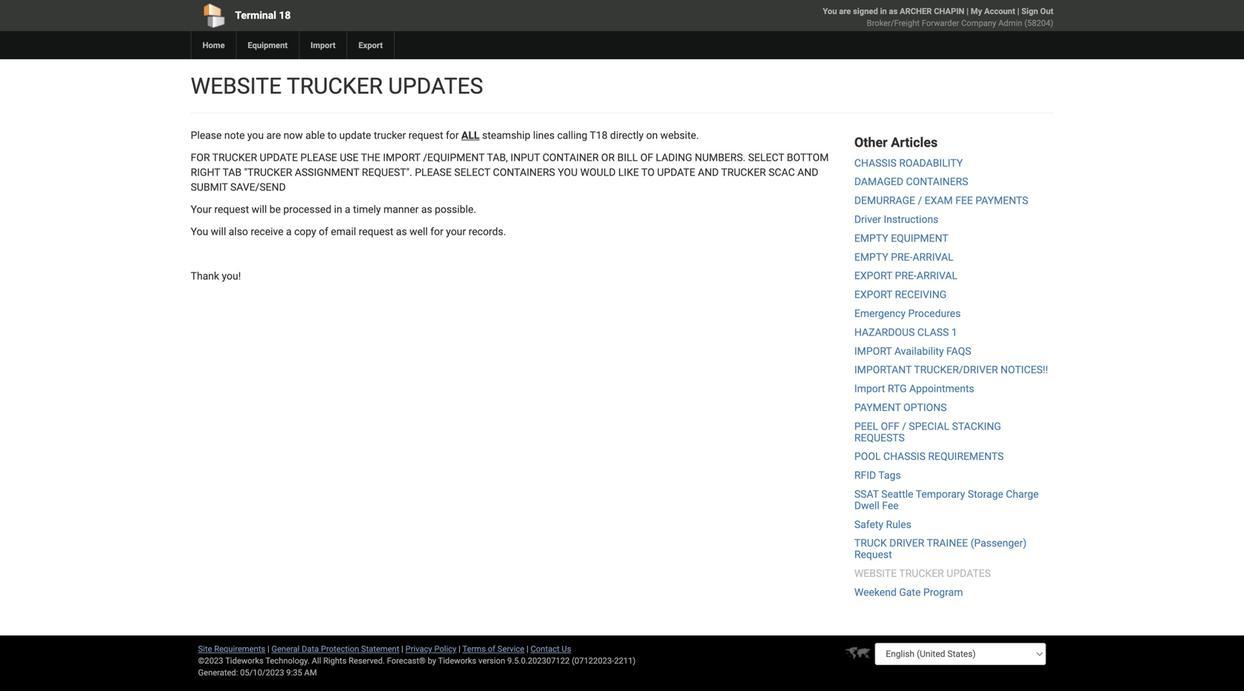Task type: locate. For each thing, give the bounding box(es) containing it.
technology.
[[266, 656, 310, 666]]

import inside other articles chassis roadability damaged containers demurrage / exam fee payments driver instructions empty equipment empty pre-arrival export pre-arrival export receiving emergency procedures hazardous class 1 import availability faqs important trucker/driver notices!! import rtg appointments payment options peel off / special stacking requests pool chassis requirements rfid tags ssat seattle temporary storage charge dwell fee safety rules truck driver trainee (passenger) request website trucker updates weekend gate program
[[855, 383, 885, 395]]

website up weekend
[[855, 567, 897, 580]]

1 horizontal spatial in
[[880, 6, 887, 16]]

1 horizontal spatial /
[[918, 195, 922, 207]]

1 horizontal spatial update
[[657, 166, 696, 179]]

0 horizontal spatial for
[[431, 226, 444, 238]]

1 vertical spatial website
[[855, 567, 897, 580]]

select up scac
[[748, 151, 785, 164]]

terminal 18 link
[[191, 0, 537, 31]]

driver instructions link
[[855, 213, 939, 226]]

import up important
[[855, 345, 892, 357]]

for trucker update please use the import /equipment tab, input container or bill of lading numbers. select bottom right tab "trucker assignment request". please select containers you would like to update and trucker scac and submit save/send
[[191, 151, 829, 193]]

of
[[641, 151, 653, 164]]

0 horizontal spatial select
[[454, 166, 490, 179]]

account
[[985, 6, 1016, 16]]

/ right off
[[902, 420, 907, 433]]

1 vertical spatial will
[[211, 226, 226, 238]]

2211)
[[614, 656, 636, 666]]

1 horizontal spatial please
[[415, 166, 452, 179]]

in inside you are signed in as archer chapin | my account | sign out broker/freight forwarder company admin (58204)
[[880, 6, 887, 16]]

please up assignment
[[300, 151, 337, 164]]

you
[[558, 166, 578, 179]]

weekend
[[855, 586, 897, 598]]

generated:
[[198, 668, 238, 677]]

tideworks
[[438, 656, 477, 666]]

a
[[345, 203, 351, 216], [286, 226, 292, 238]]

of inside site requirements | general data protection statement | privacy policy | terms of service | contact us ©2023 tideworks technology. all rights reserved. forecast® by tideworks version 9.5.0.202307122 (07122023-2211) generated: 05/10/2023 9:35 am
[[488, 644, 496, 654]]

ssat seattle temporary storage charge dwell fee link
[[855, 488, 1039, 512]]

update up "trucker
[[260, 151, 298, 164]]

1 horizontal spatial you
[[823, 6, 837, 16]]

0 horizontal spatial please
[[300, 151, 337, 164]]

1 horizontal spatial containers
[[906, 176, 969, 188]]

0 horizontal spatial and
[[698, 166, 719, 179]]

you
[[823, 6, 837, 16], [191, 226, 208, 238]]

0 vertical spatial a
[[345, 203, 351, 216]]

1 vertical spatial as
[[421, 203, 432, 216]]

payments
[[976, 195, 1029, 207]]

thank
[[191, 270, 219, 282]]

rtg
[[888, 383, 907, 395]]

1 vertical spatial in
[[334, 203, 342, 216]]

2 empty from the top
[[855, 251, 889, 263]]

0 vertical spatial import
[[311, 40, 336, 50]]

contact us link
[[531, 644, 571, 654]]

export up emergency
[[855, 289, 893, 301]]

the
[[361, 151, 380, 164]]

0 vertical spatial arrival
[[913, 251, 954, 263]]

chassis up tags
[[884, 451, 926, 463]]

"trucker
[[244, 166, 292, 179]]

9.5.0.202307122
[[507, 656, 570, 666]]

chassis up damaged
[[855, 157, 897, 169]]

trucker up tab
[[212, 151, 257, 164]]

of right the copy
[[319, 226, 328, 238]]

0 horizontal spatial request
[[214, 203, 249, 216]]

truck
[[855, 537, 887, 549]]

| up tideworks
[[459, 644, 461, 654]]

am
[[304, 668, 317, 677]]

arrival down equipment at top
[[913, 251, 954, 263]]

are left "signed"
[[839, 6, 851, 16]]

you are signed in as archer chapin | my account | sign out broker/freight forwarder company admin (58204)
[[823, 6, 1054, 28]]

website down "home" at the left of the page
[[191, 73, 282, 99]]

1 vertical spatial are
[[266, 129, 281, 141]]

update down lading
[[657, 166, 696, 179]]

my account link
[[971, 6, 1016, 16]]

0 vertical spatial you
[[823, 6, 837, 16]]

updates up the "program" in the bottom of the page
[[947, 567, 991, 580]]

1 horizontal spatial a
[[345, 203, 351, 216]]

other articles chassis roadability damaged containers demurrage / exam fee payments driver instructions empty equipment empty pre-arrival export pre-arrival export receiving emergency procedures hazardous class 1 import availability faqs important trucker/driver notices!! import rtg appointments payment options peel off / special stacking requests pool chassis requirements rfid tags ssat seattle temporary storage charge dwell fee safety rules truck driver trainee (passenger) request website trucker updates weekend gate program
[[855, 135, 1048, 598]]

1 vertical spatial updates
[[947, 567, 991, 580]]

0 horizontal spatial as
[[396, 226, 407, 238]]

0 horizontal spatial website
[[191, 73, 282, 99]]

containers inside other articles chassis roadability damaged containers demurrage / exam fee payments driver instructions empty equipment empty pre-arrival export pre-arrival export receiving emergency procedures hazardous class 1 import availability faqs important trucker/driver notices!! import rtg appointments payment options peel off / special stacking requests pool chassis requirements rfid tags ssat seattle temporary storage charge dwell fee safety rules truck driver trainee (passenger) request website trucker updates weekend gate program
[[906, 176, 969, 188]]

as up "well"
[[421, 203, 432, 216]]

(58204)
[[1025, 18, 1054, 28]]

2 vertical spatial as
[[396, 226, 407, 238]]

1 horizontal spatial and
[[798, 166, 819, 179]]

0 horizontal spatial in
[[334, 203, 342, 216]]

now
[[284, 129, 303, 141]]

website inside other articles chassis roadability damaged containers demurrage / exam fee payments driver instructions empty equipment empty pre-arrival export pre-arrival export receiving emergency procedures hazardous class 1 import availability faqs important trucker/driver notices!! import rtg appointments payment options peel off / special stacking requests pool chassis requirements rfid tags ssat seattle temporary storage charge dwell fee safety rules truck driver trainee (passenger) request website trucker updates weekend gate program
[[855, 567, 897, 580]]

0 horizontal spatial a
[[286, 226, 292, 238]]

1 horizontal spatial will
[[252, 203, 267, 216]]

lading
[[656, 151, 692, 164]]

pre- down empty equipment link
[[891, 251, 913, 263]]

you!
[[222, 270, 241, 282]]

0 vertical spatial export
[[855, 270, 893, 282]]

1 horizontal spatial import
[[855, 345, 892, 357]]

request
[[409, 129, 443, 141], [214, 203, 249, 216], [359, 226, 394, 238]]

0 horizontal spatial update
[[260, 151, 298, 164]]

request up /equipment
[[409, 129, 443, 141]]

1 horizontal spatial updates
[[947, 567, 991, 580]]

18
[[279, 9, 291, 21]]

to
[[328, 129, 337, 141]]

updates up 'please note you are now able to update trucker request for all steamship lines calling t18 directly on website.'
[[388, 73, 483, 99]]

and down 'bottom'
[[798, 166, 819, 179]]

1 horizontal spatial request
[[359, 226, 394, 238]]

1 and from the left
[[698, 166, 719, 179]]

trucker down import link at the top
[[287, 73, 383, 99]]

0 vertical spatial are
[[839, 6, 851, 16]]

0 horizontal spatial you
[[191, 226, 208, 238]]

requests
[[855, 432, 905, 444]]

pool
[[855, 451, 881, 463]]

all
[[462, 129, 480, 141]]

other
[[855, 135, 888, 150]]

0 vertical spatial update
[[260, 151, 298, 164]]

you down your
[[191, 226, 208, 238]]

1 vertical spatial empty
[[855, 251, 889, 263]]

terminal 18
[[235, 9, 291, 21]]

0 vertical spatial import
[[383, 151, 421, 164]]

a left the copy
[[286, 226, 292, 238]]

your
[[446, 226, 466, 238]]

possible.
[[435, 203, 476, 216]]

0 vertical spatial in
[[880, 6, 887, 16]]

rights
[[323, 656, 347, 666]]

in up broker/freight
[[880, 6, 887, 16]]

general
[[272, 644, 300, 654]]

you for you are signed in as archer chapin | my account | sign out broker/freight forwarder company admin (58204)
[[823, 6, 837, 16]]

rfid tags link
[[855, 469, 901, 482]]

1 horizontal spatial for
[[446, 129, 459, 141]]

trucker up the gate
[[899, 567, 944, 580]]

special
[[909, 420, 950, 433]]

empty down empty equipment link
[[855, 251, 889, 263]]

pre-
[[891, 251, 913, 263], [895, 270, 917, 282]]

are inside you are signed in as archer chapin | my account | sign out broker/freight forwarder company admin (58204)
[[839, 6, 851, 16]]

1 vertical spatial export
[[855, 289, 893, 301]]

/ left exam
[[918, 195, 922, 207]]

0 vertical spatial as
[[889, 6, 898, 16]]

trucker down numbers.
[[721, 166, 766, 179]]

2 vertical spatial request
[[359, 226, 394, 238]]

request up also
[[214, 203, 249, 216]]

0 vertical spatial chassis
[[855, 157, 897, 169]]

options
[[904, 401, 947, 414]]

are
[[839, 6, 851, 16], [266, 129, 281, 141]]

0 vertical spatial will
[[252, 203, 267, 216]]

0 horizontal spatial containers
[[493, 166, 555, 179]]

import inside for trucker update please use the import /equipment tab, input container or bill of lading numbers. select bottom right tab "trucker assignment request". please select containers you would like to update and trucker scac and submit save/send
[[383, 151, 421, 164]]

you inside you are signed in as archer chapin | my account | sign out broker/freight forwarder company admin (58204)
[[823, 6, 837, 16]]

export
[[855, 270, 893, 282], [855, 289, 893, 301]]

equipment link
[[236, 31, 299, 59]]

| left my on the top of the page
[[967, 6, 969, 16]]

1 vertical spatial update
[[657, 166, 696, 179]]

temporary
[[916, 488, 966, 500]]

0 horizontal spatial import
[[311, 40, 336, 50]]

1 vertical spatial of
[[488, 644, 496, 654]]

in up email
[[334, 203, 342, 216]]

1 vertical spatial you
[[191, 226, 208, 238]]

empty equipment link
[[855, 232, 949, 244]]

a left timely
[[345, 203, 351, 216]]

request down timely
[[359, 226, 394, 238]]

9:35
[[286, 668, 302, 677]]

0 vertical spatial website
[[191, 73, 282, 99]]

export link
[[347, 31, 394, 59]]

will left the be
[[252, 203, 267, 216]]

1 horizontal spatial are
[[839, 6, 851, 16]]

safety
[[855, 518, 884, 531]]

for left all
[[446, 129, 459, 141]]

of up version
[[488, 644, 496, 654]]

import up payment
[[855, 383, 885, 395]]

please note you are now able to update trucker request for all steamship lines calling t18 directly on website.
[[191, 129, 699, 141]]

ssat
[[855, 488, 879, 500]]

will
[[252, 203, 267, 216], [211, 226, 226, 238]]

pre- down empty pre-arrival link
[[895, 270, 917, 282]]

empty down driver at the right of the page
[[855, 232, 889, 244]]

are right you
[[266, 129, 281, 141]]

you for you will also receive a copy of email request as well for your records.
[[191, 226, 208, 238]]

import
[[383, 151, 421, 164], [855, 345, 892, 357]]

containers up exam
[[906, 176, 969, 188]]

1 vertical spatial request
[[214, 203, 249, 216]]

save/send
[[230, 181, 286, 193]]

export up export receiving link
[[855, 270, 893, 282]]

your request will be processed in a timely manner as possible.
[[191, 203, 476, 216]]

1 vertical spatial import
[[855, 383, 885, 395]]

select down /equipment
[[454, 166, 490, 179]]

processed
[[283, 203, 332, 216]]

scac
[[769, 166, 795, 179]]

equipment
[[891, 232, 949, 244]]

to
[[642, 166, 655, 179]]

import up request".
[[383, 151, 421, 164]]

0 vertical spatial select
[[748, 151, 785, 164]]

availability
[[895, 345, 944, 357]]

0 vertical spatial updates
[[388, 73, 483, 99]]

as inside you are signed in as archer chapin | my account | sign out broker/freight forwarder company admin (58204)
[[889, 6, 898, 16]]

for right "well"
[[431, 226, 444, 238]]

2 horizontal spatial as
[[889, 6, 898, 16]]

1 horizontal spatial import
[[855, 383, 885, 395]]

rfid
[[855, 469, 876, 482]]

0 vertical spatial pre-
[[891, 251, 913, 263]]

1 vertical spatial import
[[855, 345, 892, 357]]

1 horizontal spatial website
[[855, 567, 897, 580]]

use
[[340, 151, 359, 164]]

2 horizontal spatial request
[[409, 129, 443, 141]]

would
[[580, 166, 616, 179]]

chassis roadability link
[[855, 157, 963, 169]]

trainee
[[927, 537, 968, 549]]

import up website trucker updates
[[311, 40, 336, 50]]

1 horizontal spatial of
[[488, 644, 496, 654]]

container
[[543, 151, 599, 164]]

updates
[[388, 73, 483, 99], [947, 567, 991, 580]]

empty
[[855, 232, 889, 244], [855, 251, 889, 263]]

version
[[479, 656, 505, 666]]

and down numbers.
[[698, 166, 719, 179]]

request".
[[362, 166, 412, 179]]

policy
[[434, 644, 457, 654]]

copy
[[294, 226, 316, 238]]

1 horizontal spatial as
[[421, 203, 432, 216]]

0 vertical spatial empty
[[855, 232, 889, 244]]

0 horizontal spatial import
[[383, 151, 421, 164]]

as up broker/freight
[[889, 6, 898, 16]]

0 horizontal spatial /
[[902, 420, 907, 433]]

0 horizontal spatial of
[[319, 226, 328, 238]]

please
[[300, 151, 337, 164], [415, 166, 452, 179]]

containers down input
[[493, 166, 555, 179]]

please down /equipment
[[415, 166, 452, 179]]

import inside other articles chassis roadability damaged containers demurrage / exam fee payments driver instructions empty equipment empty pre-arrival export pre-arrival export receiving emergency procedures hazardous class 1 import availability faqs important trucker/driver notices!! import rtg appointments payment options peel off / special stacking requests pool chassis requirements rfid tags ssat seattle temporary storage charge dwell fee safety rules truck driver trainee (passenger) request website trucker updates weekend gate program
[[855, 345, 892, 357]]

as left "well"
[[396, 226, 407, 238]]

1 vertical spatial pre-
[[895, 270, 917, 282]]

arrival up receiving
[[917, 270, 958, 282]]

you left "signed"
[[823, 6, 837, 16]]

terms of service link
[[463, 644, 525, 654]]

1 vertical spatial chassis
[[884, 451, 926, 463]]

will left also
[[211, 226, 226, 238]]



Task type: describe. For each thing, give the bounding box(es) containing it.
service
[[498, 644, 525, 654]]

bill
[[618, 151, 638, 164]]

site requirements link
[[198, 644, 265, 654]]

also
[[229, 226, 248, 238]]

company
[[962, 18, 997, 28]]

| up 9.5.0.202307122
[[527, 644, 529, 654]]

0 horizontal spatial updates
[[388, 73, 483, 99]]

home link
[[191, 31, 236, 59]]

damaged containers link
[[855, 176, 969, 188]]

1 export from the top
[[855, 270, 893, 282]]

sign
[[1022, 6, 1038, 16]]

1 vertical spatial select
[[454, 166, 490, 179]]

1 vertical spatial for
[[431, 226, 444, 238]]

numbers.
[[695, 151, 746, 164]]

dwell
[[855, 500, 880, 512]]

email
[[331, 226, 356, 238]]

class
[[918, 326, 949, 338]]

0 horizontal spatial will
[[211, 226, 226, 238]]

request
[[855, 549, 892, 561]]

1 vertical spatial /
[[902, 420, 907, 433]]

contact
[[531, 644, 560, 654]]

update
[[339, 129, 371, 141]]

on
[[646, 129, 658, 141]]

storage
[[968, 488, 1004, 500]]

notices!!
[[1001, 364, 1048, 376]]

| up forecast®
[[402, 644, 404, 654]]

emergency procedures link
[[855, 307, 961, 320]]

important trucker/driver notices!! link
[[855, 364, 1048, 376]]

bottom
[[787, 151, 829, 164]]

import link
[[299, 31, 347, 59]]

exam
[[925, 195, 953, 207]]

off
[[881, 420, 900, 433]]

safety rules link
[[855, 518, 912, 531]]

your
[[191, 203, 212, 216]]

by
[[428, 656, 436, 666]]

1 vertical spatial arrival
[[917, 270, 958, 282]]

trucker
[[374, 129, 406, 141]]

0 vertical spatial of
[[319, 226, 328, 238]]

0 vertical spatial /
[[918, 195, 922, 207]]

1 vertical spatial please
[[415, 166, 452, 179]]

as for possible.
[[421, 203, 432, 216]]

updates inside other articles chassis roadability damaged containers demurrage / exam fee payments driver instructions empty equipment empty pre-arrival export pre-arrival export receiving emergency procedures hazardous class 1 import availability faqs important trucker/driver notices!! import rtg appointments payment options peel off / special stacking requests pool chassis requirements rfid tags ssat seattle temporary storage charge dwell fee safety rules truck driver trainee (passenger) request website trucker updates weekend gate program
[[947, 567, 991, 580]]

0 vertical spatial please
[[300, 151, 337, 164]]

driver
[[855, 213, 881, 226]]

lines
[[533, 129, 555, 141]]

| left 'sign'
[[1018, 6, 1020, 16]]

signed
[[853, 6, 878, 16]]

trucker/driver
[[914, 364, 998, 376]]

2 export from the top
[[855, 289, 893, 301]]

2 and from the left
[[798, 166, 819, 179]]

1 empty from the top
[[855, 232, 889, 244]]

tab
[[223, 166, 242, 179]]

website trucker updates
[[191, 73, 483, 99]]

05/10/2023
[[240, 668, 284, 677]]

forecast®
[[387, 656, 426, 666]]

admin
[[999, 18, 1023, 28]]

emergency
[[855, 307, 906, 320]]

for
[[191, 151, 210, 164]]

export receiving link
[[855, 289, 947, 301]]

tab,
[[487, 151, 508, 164]]

©2023 tideworks
[[198, 656, 264, 666]]

hazardous class 1 link
[[855, 326, 958, 338]]

export pre-arrival link
[[855, 270, 958, 282]]

charge
[[1006, 488, 1039, 500]]

t18
[[590, 129, 608, 141]]

import rtg appointments link
[[855, 383, 975, 395]]

right
[[191, 166, 220, 179]]

directly
[[610, 129, 644, 141]]

home
[[203, 40, 225, 50]]

website.
[[661, 129, 699, 141]]

requirements
[[928, 451, 1004, 463]]

1 horizontal spatial select
[[748, 151, 785, 164]]

| left general
[[267, 644, 269, 654]]

general data protection statement link
[[272, 644, 399, 654]]

tags
[[879, 469, 901, 482]]

trucker inside other articles chassis roadability damaged containers demurrage / exam fee payments driver instructions empty equipment empty pre-arrival export pre-arrival export receiving emergency procedures hazardous class 1 import availability faqs important trucker/driver notices!! import rtg appointments payment options peel off / special stacking requests pool chassis requirements rfid tags ssat seattle temporary storage charge dwell fee safety rules truck driver trainee (passenger) request website trucker updates weekend gate program
[[899, 567, 944, 580]]

submit
[[191, 181, 228, 193]]

roadability
[[899, 157, 963, 169]]

empty pre-arrival link
[[855, 251, 954, 263]]

site
[[198, 644, 212, 654]]

data
[[302, 644, 319, 654]]

demurrage / exam fee payments link
[[855, 195, 1029, 207]]

my
[[971, 6, 982, 16]]

all
[[312, 656, 321, 666]]

/equipment
[[423, 151, 485, 164]]

faqs
[[947, 345, 972, 357]]

terms
[[463, 644, 486, 654]]

0 horizontal spatial are
[[266, 129, 281, 141]]

1 vertical spatial a
[[286, 226, 292, 238]]

1
[[952, 326, 958, 338]]

program
[[924, 586, 963, 598]]

damaged
[[855, 176, 904, 188]]

0 vertical spatial for
[[446, 129, 459, 141]]

or
[[601, 151, 615, 164]]

payment options link
[[855, 401, 947, 414]]

0 vertical spatial request
[[409, 129, 443, 141]]

instructions
[[884, 213, 939, 226]]

like
[[618, 166, 639, 179]]

containers inside for trucker update please use the import /equipment tab, input container or bill of lading numbers. select bottom right tab "trucker assignment request". please select containers you would like to update and trucker scac and submit save/send
[[493, 166, 555, 179]]

us
[[562, 644, 571, 654]]

stacking
[[952, 420, 1001, 433]]

thank you!
[[191, 270, 241, 282]]

as for well
[[396, 226, 407, 238]]



Task type: vqa. For each thing, say whether or not it's contained in the screenshot.
"Terminal 18" image
no



